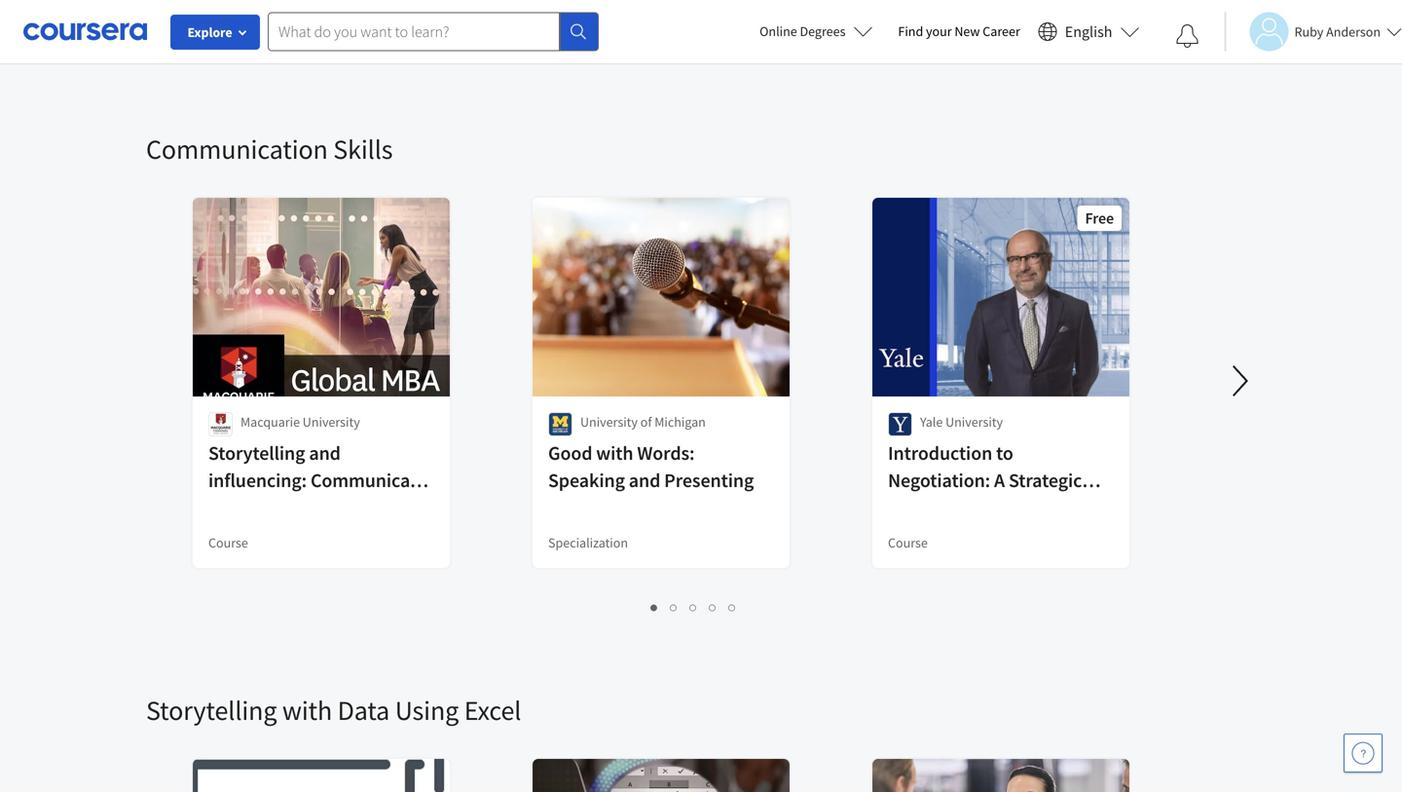 Task type: locate. For each thing, give the bounding box(es) containing it.
0 vertical spatial with
[[596, 441, 634, 465]]

0 horizontal spatial with
[[208, 495, 246, 520]]

storytelling
[[208, 441, 305, 465], [146, 693, 277, 727]]

storytelling inside storytelling and influencing: communicate with impact
[[208, 441, 305, 465]]

0 vertical spatial and
[[309, 441, 341, 465]]

english button
[[1030, 0, 1148, 63]]

university left of
[[581, 413, 638, 431]]

1 vertical spatial list
[[195, 595, 1193, 618]]

1 horizontal spatial course
[[888, 534, 928, 551]]

1 vertical spatial and
[[629, 468, 661, 492]]

storytelling for storytelling and influencing: communicate with impact
[[208, 441, 305, 465]]

1 horizontal spatial university
[[581, 413, 638, 431]]

with inside good with words: speaking and presenting
[[596, 441, 634, 465]]

good with words: speaking and presenting
[[548, 441, 754, 492]]

university up storytelling and influencing: communicate with impact
[[303, 413, 360, 431]]

excel skills for business: essentials course by macquarie university, image
[[533, 759, 791, 792]]

2
[[671, 597, 679, 616]]

2 list from the top
[[195, 595, 1193, 618]]

find
[[899, 22, 924, 40]]

with up speaking
[[596, 441, 634, 465]]

4 button
[[704, 595, 723, 618]]

1 vertical spatial storytelling
[[146, 693, 277, 727]]

and inside storytelling and influencing: communicate with impact
[[309, 441, 341, 465]]

1 vertical spatial with
[[208, 495, 246, 520]]

0 vertical spatial list
[[195, 34, 1193, 56]]

and
[[309, 441, 341, 465], [629, 468, 661, 492]]

1 course from the left
[[208, 534, 248, 551]]

anderson
[[1327, 23, 1381, 40]]

your
[[926, 22, 952, 40]]

1 horizontal spatial and
[[629, 468, 661, 492]]

2 course from the left
[[888, 534, 928, 551]]

with
[[596, 441, 634, 465], [208, 495, 246, 520], [282, 693, 332, 727]]

with down the influencing:
[[208, 495, 246, 520]]

university of michigan image
[[548, 412, 573, 436]]

presenting
[[665, 468, 754, 492]]

1 university from the left
[[303, 413, 360, 431]]

data
[[338, 693, 390, 727]]

and down words:
[[629, 468, 661, 492]]

2 vertical spatial with
[[282, 693, 332, 727]]

0 vertical spatial storytelling
[[208, 441, 305, 465]]

with left data
[[282, 693, 332, 727]]

2 university from the left
[[581, 413, 638, 431]]

yale university
[[921, 413, 1003, 431]]

0 horizontal spatial course
[[208, 534, 248, 551]]

macquarie university
[[241, 413, 360, 431]]

2 horizontal spatial university
[[946, 413, 1003, 431]]

degrees
[[800, 22, 846, 40]]

storytelling with data using excel
[[146, 693, 521, 727]]

0 horizontal spatial university
[[303, 413, 360, 431]]

course for macquarie
[[208, 534, 248, 551]]

with inside storytelling with data using excel carousel element
[[282, 693, 332, 727]]

find your new career link
[[889, 19, 1030, 44]]

course
[[208, 534, 248, 551], [888, 534, 928, 551]]

5 button
[[723, 595, 743, 618]]

ruby anderson
[[1295, 23, 1381, 40]]

words:
[[637, 441, 695, 465]]

communicate
[[311, 468, 426, 492]]

None search field
[[268, 12, 599, 51]]

3 button
[[684, 595, 704, 618]]

career
[[983, 22, 1021, 40]]

university right yale on the right
[[946, 413, 1003, 431]]

list
[[195, 34, 1193, 56], [195, 595, 1193, 618]]

next slide image
[[1218, 358, 1264, 404]]

specialization
[[548, 534, 628, 551]]

new
[[955, 22, 980, 40]]

2 horizontal spatial with
[[596, 441, 634, 465]]

show notifications image
[[1176, 24, 1200, 48]]

explore button
[[170, 15, 260, 50]]

university
[[303, 413, 360, 431], [581, 413, 638, 431], [946, 413, 1003, 431]]

and inside good with words: speaking and presenting
[[629, 468, 661, 492]]

3
[[690, 597, 698, 616]]

What do you want to learn? text field
[[268, 12, 560, 51]]

good
[[548, 441, 593, 465]]

and down macquarie university
[[309, 441, 341, 465]]

0 horizontal spatial and
[[309, 441, 341, 465]]

3 university from the left
[[946, 413, 1003, 431]]

1 horizontal spatial with
[[282, 693, 332, 727]]

list containing 1
[[195, 595, 1193, 618]]

with for storytelling
[[282, 693, 332, 727]]



Task type: vqa. For each thing, say whether or not it's contained in the screenshot.
university of michigan
yes



Task type: describe. For each thing, give the bounding box(es) containing it.
help center image
[[1352, 741, 1376, 765]]

impact
[[249, 495, 307, 520]]

yale
[[921, 413, 943, 431]]

list inside communication skills carousel "element"
[[195, 595, 1193, 618]]

speaking
[[548, 468, 625, 492]]

1
[[651, 597, 659, 616]]

course for yale
[[888, 534, 928, 551]]

online degrees
[[760, 22, 846, 40]]

online
[[760, 22, 798, 40]]

university of michigan
[[581, 413, 706, 431]]

communication skills
[[146, 132, 393, 166]]

online degrees button
[[744, 10, 889, 53]]

macquarie university image
[[208, 412, 233, 436]]

communication skills carousel element
[[146, 73, 1403, 634]]

excel to mysql: analytic techniques for business specialization by duke university, image
[[873, 759, 1131, 792]]

storytelling with data using excel carousel element
[[146, 634, 1403, 792]]

coursera image
[[23, 16, 147, 47]]

using
[[395, 693, 459, 727]]

excel
[[464, 693, 521, 727]]

find your new career
[[899, 22, 1021, 40]]

michigan
[[655, 413, 706, 431]]

influencing:
[[208, 468, 307, 492]]

5
[[729, 597, 737, 616]]

with inside storytelling and influencing: communicate with impact
[[208, 495, 246, 520]]

ruby anderson button
[[1225, 12, 1403, 51]]

university for macquarie university
[[303, 413, 360, 431]]

with for good
[[596, 441, 634, 465]]

share data through the art of visualization course by google, image
[[193, 759, 451, 792]]

free
[[1086, 208, 1114, 228]]

storytelling for storytelling with data using excel
[[146, 693, 277, 727]]

1 list from the top
[[195, 34, 1193, 56]]

of
[[641, 413, 652, 431]]

skills
[[333, 132, 393, 166]]

explore
[[188, 23, 232, 41]]

storytelling and influencing: communicate with impact
[[208, 441, 426, 520]]

yale university image
[[888, 412, 913, 436]]

ruby
[[1295, 23, 1324, 40]]

1 button
[[645, 595, 665, 618]]

4
[[710, 597, 717, 616]]

english
[[1066, 22, 1113, 41]]

macquarie
[[241, 413, 300, 431]]

2 button
[[665, 595, 684, 618]]

university for yale university
[[946, 413, 1003, 431]]

communication
[[146, 132, 328, 166]]



